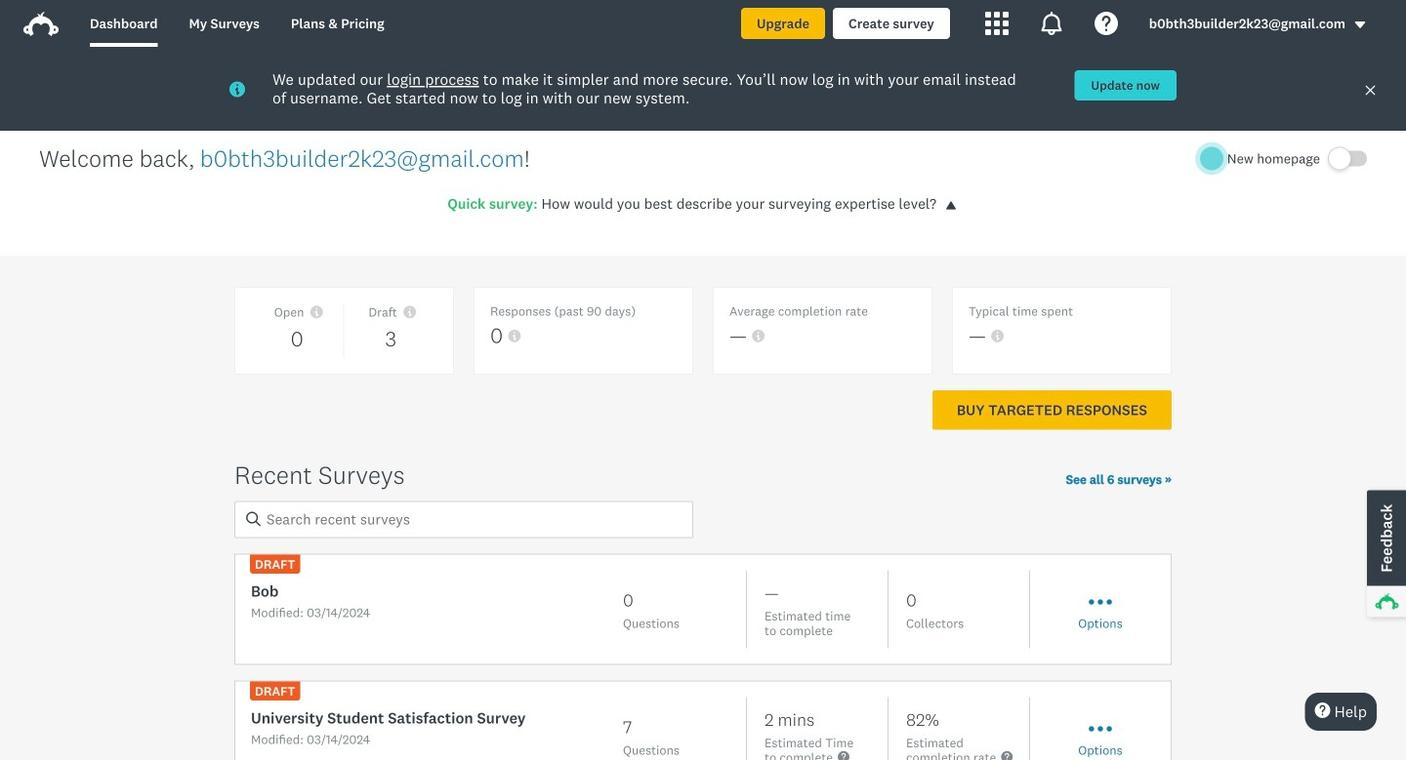 Task type: locate. For each thing, give the bounding box(es) containing it.
1 horizontal spatial products icon image
[[1040, 12, 1063, 35]]

0 horizontal spatial products icon image
[[985, 12, 1009, 35]]

2 products icon image from the left
[[1040, 12, 1063, 35]]

None field
[[234, 501, 693, 538]]

dropdown arrow image
[[1354, 18, 1367, 32]]

Search recent surveys text field
[[234, 501, 693, 538]]

help icon image
[[1095, 12, 1118, 35]]

products icon image
[[985, 12, 1009, 35], [1040, 12, 1063, 35]]



Task type: vqa. For each thing, say whether or not it's contained in the screenshot.
right Lock icon
no



Task type: describe. For each thing, give the bounding box(es) containing it.
x image
[[1364, 84, 1377, 97]]

surveymonkey logo image
[[23, 12, 59, 36]]

1 products icon image from the left
[[985, 12, 1009, 35]]



